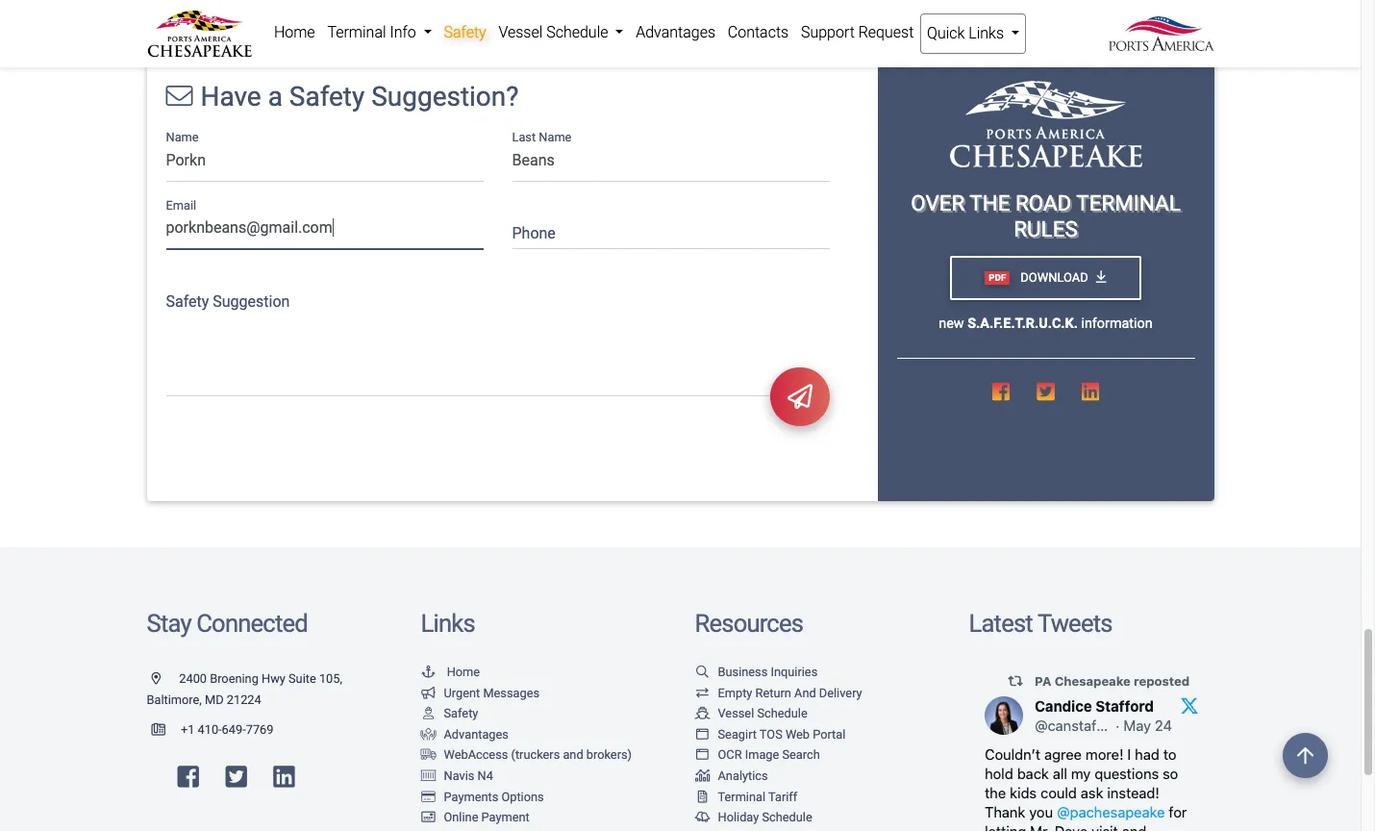Task type: locate. For each thing, give the bounding box(es) containing it.
and
[[795, 686, 817, 700]]

1 browser image from the top
[[695, 729, 711, 741]]

safety
[[444, 23, 487, 41], [289, 81, 365, 113], [166, 292, 209, 310], [444, 706, 479, 721]]

seagirt tos web portal link
[[695, 727, 846, 742]]

seagirt tos web portal
[[718, 727, 846, 742]]

0 vertical spatial home
[[274, 23, 315, 41]]

terminal left info
[[328, 23, 386, 41]]

latest tweets
[[969, 609, 1113, 638]]

portal
[[813, 727, 846, 742]]

1 horizontal spatial name
[[539, 130, 572, 145]]

safety suggestion
[[166, 292, 290, 310]]

schedule
[[547, 23, 609, 41], [758, 706, 808, 721], [762, 810, 813, 825]]

bullhorn image
[[421, 688, 436, 700]]

2 vertical spatial schedule
[[762, 810, 813, 825]]

return
[[756, 686, 792, 700]]

web
[[786, 727, 810, 742]]

safety link right info
[[438, 13, 493, 52]]

terminal
[[328, 23, 386, 41], [718, 790, 766, 804]]

linkedin image
[[274, 765, 295, 789]]

suggestion?
[[372, 81, 519, 113]]

0 vertical spatial vessel schedule link
[[493, 13, 630, 52]]

last
[[512, 130, 536, 145]]

name up email
[[166, 130, 199, 145]]

+1
[[181, 723, 195, 737]]

Last Name text field
[[512, 144, 830, 181]]

browser image inside ocr image search link
[[695, 750, 711, 762]]

payments
[[444, 790, 499, 804]]

2 browser image from the top
[[695, 750, 711, 762]]

safety right info
[[444, 23, 487, 41]]

1 vertical spatial browser image
[[695, 750, 711, 762]]

navis n4 link
[[421, 769, 494, 783]]

truck container image
[[421, 750, 436, 762]]

bells image
[[695, 812, 711, 825]]

0 vertical spatial terminal
[[328, 23, 386, 41]]

0 horizontal spatial terminal
[[328, 23, 386, 41]]

1 vertical spatial safety link
[[421, 706, 479, 721]]

1 vertical spatial vessel
[[718, 706, 755, 721]]

holiday schedule
[[718, 810, 813, 825]]

0 vertical spatial advantages link
[[630, 13, 722, 52]]

terminal down the analytics
[[718, 790, 766, 804]]

search
[[783, 748, 821, 762]]

home up a
[[274, 23, 315, 41]]

Name text field
[[166, 144, 484, 181]]

tariff
[[769, 790, 798, 804]]

safety inside safety link
[[444, 23, 487, 41]]

2400 broening hwy suite 105, baltimore, md 21224 link
[[147, 672, 343, 707]]

home link up a
[[268, 13, 321, 52]]

0 vertical spatial facebook square image
[[993, 382, 1010, 402]]

have a safety suggestion?
[[201, 81, 519, 113]]

1 vertical spatial schedule
[[758, 706, 808, 721]]

new
[[939, 316, 965, 332]]

1 vertical spatial vessel schedule
[[718, 706, 808, 721]]

1 vertical spatial facebook square image
[[178, 765, 199, 789]]

analytics image
[[695, 771, 711, 783]]

advantages link left contacts in the top of the page
[[630, 13, 722, 52]]

container storage image
[[421, 771, 436, 783]]

1 horizontal spatial home link
[[421, 665, 480, 679]]

schedule for holiday schedule link
[[762, 810, 813, 825]]

support
[[801, 23, 855, 41]]

0 vertical spatial links
[[969, 24, 1005, 42]]

webaccess (truckers and brokers)
[[444, 748, 632, 762]]

links right quick
[[969, 24, 1005, 42]]

Email text field
[[166, 212, 484, 249]]

safety link down urgent in the left bottom of the page
[[421, 706, 479, 721]]

1 name from the left
[[166, 130, 199, 145]]

home up urgent in the left bottom of the page
[[447, 665, 480, 679]]

Phone text field
[[512, 212, 830, 249]]

advantages
[[636, 23, 716, 41], [444, 727, 509, 742]]

browser image down ship icon
[[695, 729, 711, 741]]

brokers)
[[587, 748, 632, 762]]

file invoice image
[[695, 792, 711, 804]]

empty return and delivery
[[718, 686, 863, 700]]

2400 broening hwy suite 105, baltimore, md 21224
[[147, 672, 343, 707]]

ocr image search link
[[695, 748, 821, 762]]

quick links link
[[921, 13, 1027, 54]]

over
[[911, 191, 965, 216]]

0 horizontal spatial advantages link
[[421, 727, 509, 742]]

+1 410-649-7769
[[181, 723, 274, 737]]

0 horizontal spatial advantages
[[444, 727, 509, 742]]

payment
[[482, 810, 530, 825]]

1 horizontal spatial facebook square image
[[993, 382, 1010, 402]]

go to top image
[[1284, 733, 1329, 778]]

1 horizontal spatial vessel schedule
[[718, 706, 808, 721]]

0 horizontal spatial home link
[[268, 13, 321, 52]]

holiday
[[718, 810, 759, 825]]

links up 'anchor' "image"
[[421, 609, 475, 638]]

safety link
[[438, 13, 493, 52], [421, 706, 479, 721]]

user hard hat image
[[421, 708, 436, 721]]

0 horizontal spatial vessel schedule
[[499, 23, 612, 41]]

safety left suggestion
[[166, 292, 209, 310]]

map marker alt image
[[152, 673, 176, 686]]

name right last
[[539, 130, 572, 145]]

0 vertical spatial home link
[[268, 13, 321, 52]]

0 horizontal spatial home
[[274, 23, 315, 41]]

home link up urgent in the left bottom of the page
[[421, 665, 480, 679]]

0 horizontal spatial links
[[421, 609, 475, 638]]

information
[[1082, 316, 1153, 332]]

vessel schedule link
[[493, 13, 630, 52], [695, 706, 808, 721]]

0 horizontal spatial facebook square image
[[178, 765, 199, 789]]

home link for 'terminal info' "link"
[[268, 13, 321, 52]]

safety link for 'terminal info' "link"
[[438, 13, 493, 52]]

phone
[[512, 224, 556, 242]]

vessel schedule
[[499, 23, 612, 41], [718, 706, 808, 721]]

urgent messages
[[444, 686, 540, 700]]

1 horizontal spatial vessel schedule link
[[695, 706, 808, 721]]

vessel
[[499, 23, 543, 41], [718, 706, 755, 721]]

1 horizontal spatial advantages link
[[630, 13, 722, 52]]

0 vertical spatial advantages
[[636, 23, 716, 41]]

connected
[[197, 609, 308, 638]]

latest
[[969, 609, 1033, 638]]

linkedin image
[[1082, 382, 1100, 402]]

terminal inside "link"
[[328, 23, 386, 41]]

webaccess (truckers and brokers) link
[[421, 748, 632, 762]]

advantages left contacts in the top of the page
[[636, 23, 716, 41]]

0 vertical spatial safety link
[[438, 13, 493, 52]]

ocr
[[718, 748, 742, 762]]

exchange image
[[695, 688, 711, 700]]

1 horizontal spatial terminal
[[718, 790, 766, 804]]

1 vertical spatial terminal
[[718, 790, 766, 804]]

advantages link up webaccess
[[421, 727, 509, 742]]

advantages link
[[630, 13, 722, 52], [421, 727, 509, 742]]

name
[[166, 130, 199, 145], [539, 130, 572, 145]]

ocr image search
[[718, 748, 821, 762]]

advantages up webaccess
[[444, 727, 509, 742]]

facebook square image left twitter square icon
[[993, 382, 1010, 402]]

terminal tariff
[[718, 790, 798, 804]]

browser image
[[695, 729, 711, 741], [695, 750, 711, 762]]

credit card front image
[[421, 812, 436, 825]]

support request
[[801, 23, 914, 41]]

facebook square image down +1
[[178, 765, 199, 789]]

0 horizontal spatial name
[[166, 130, 199, 145]]

browser image for seagirt
[[695, 729, 711, 741]]

over the road terminal rules
[[911, 191, 1181, 242]]

quick links
[[928, 24, 1008, 42]]

facebook square image
[[993, 382, 1010, 402], [178, 765, 199, 789]]

410-
[[198, 723, 222, 737]]

baltimore,
[[147, 692, 202, 707]]

1 vertical spatial home
[[447, 665, 480, 679]]

empty return and delivery link
[[695, 686, 863, 700]]

urgent messages link
[[421, 686, 540, 700]]

browser image inside seagirt tos web portal link
[[695, 729, 711, 741]]

0 vertical spatial browser image
[[695, 729, 711, 741]]

1 horizontal spatial home
[[447, 665, 480, 679]]

last name
[[512, 130, 572, 145]]

browser image up analytics icon
[[695, 750, 711, 762]]

0 vertical spatial vessel
[[499, 23, 543, 41]]

0 vertical spatial vessel schedule
[[499, 23, 612, 41]]

1 vertical spatial home link
[[421, 665, 480, 679]]



Task type: describe. For each thing, give the bounding box(es) containing it.
tos
[[760, 727, 783, 742]]

search image
[[695, 667, 711, 679]]

navis n4
[[444, 769, 494, 783]]

2 name from the left
[[539, 130, 572, 145]]

suite
[[289, 672, 316, 686]]

7769
[[246, 723, 274, 737]]

info
[[390, 23, 416, 41]]

hand receiving image
[[421, 729, 436, 741]]

delivery
[[820, 686, 863, 700]]

home link for urgent messages link
[[421, 665, 480, 679]]

105,
[[319, 672, 343, 686]]

ship image
[[695, 708, 711, 721]]

pdf
[[989, 273, 1007, 283]]

s.a.f.e.t.r.u.c.k.
[[968, 316, 1078, 332]]

anchor image
[[421, 667, 436, 679]]

stay connected
[[147, 609, 308, 638]]

messages
[[483, 686, 540, 700]]

terminal
[[1077, 191, 1181, 216]]

broening
[[210, 672, 259, 686]]

0 vertical spatial schedule
[[547, 23, 609, 41]]

support request link
[[795, 13, 921, 52]]

browser image for ocr
[[695, 750, 711, 762]]

terminal info
[[328, 23, 420, 41]]

holiday schedule link
[[695, 810, 813, 825]]

analytics link
[[695, 769, 768, 783]]

and
[[563, 748, 584, 762]]

contacts
[[728, 23, 789, 41]]

md
[[205, 692, 224, 707]]

empty
[[718, 686, 753, 700]]

payments options link
[[421, 790, 544, 804]]

rules
[[1014, 217, 1078, 242]]

1 vertical spatial vessel schedule link
[[695, 706, 808, 721]]

download
[[1018, 271, 1089, 285]]

request
[[859, 23, 914, 41]]

safety down urgent in the left bottom of the page
[[444, 706, 479, 721]]

n4
[[478, 769, 494, 783]]

649-
[[222, 723, 246, 737]]

1 vertical spatial links
[[421, 609, 475, 638]]

quick
[[928, 24, 965, 42]]

safety link for urgent messages link
[[421, 706, 479, 721]]

business
[[718, 665, 768, 679]]

inquiries
[[771, 665, 818, 679]]

navis
[[444, 769, 475, 783]]

image
[[745, 748, 780, 762]]

contacts link
[[722, 13, 795, 52]]

1 horizontal spatial advantages
[[636, 23, 716, 41]]

0 horizontal spatial vessel
[[499, 23, 543, 41]]

terminal tariff link
[[695, 790, 798, 804]]

business inquiries link
[[695, 665, 818, 679]]

21224
[[227, 692, 261, 707]]

terminal for terminal tariff
[[718, 790, 766, 804]]

(truckers
[[511, 748, 560, 762]]

+1 410-649-7769 link
[[147, 723, 274, 737]]

terminal for terminal info
[[328, 23, 386, 41]]

hwy
[[262, 672, 286, 686]]

online payment link
[[421, 810, 530, 825]]

email
[[166, 198, 196, 213]]

have
[[201, 81, 261, 113]]

seagirt
[[718, 727, 757, 742]]

1 vertical spatial advantages link
[[421, 727, 509, 742]]

payments options
[[444, 790, 544, 804]]

0 horizontal spatial vessel schedule link
[[493, 13, 630, 52]]

terminal info link
[[321, 13, 438, 52]]

options
[[502, 790, 544, 804]]

new s.a.f.e.t.r.u.c.k. information
[[939, 316, 1153, 332]]

analytics
[[718, 769, 768, 783]]

1 horizontal spatial vessel
[[718, 706, 755, 721]]

1 horizontal spatial links
[[969, 24, 1005, 42]]

business inquiries
[[718, 665, 818, 679]]

arrow to bottom image
[[1097, 271, 1107, 285]]

2400
[[179, 672, 207, 686]]

road
[[1016, 191, 1072, 216]]

Safety Suggestion text field
[[166, 280, 830, 397]]

seagirt terminal image
[[950, 81, 1143, 168]]

tweets
[[1038, 609, 1113, 638]]

suggestion
[[213, 292, 290, 310]]

credit card image
[[421, 792, 436, 804]]

online
[[444, 810, 479, 825]]

1 vertical spatial advantages
[[444, 727, 509, 742]]

phone office image
[[152, 725, 181, 737]]

twitter square image
[[1037, 382, 1055, 402]]

twitter square image
[[226, 765, 247, 789]]

the
[[970, 191, 1011, 216]]

resources
[[695, 609, 804, 638]]

schedule for bottom vessel schedule link
[[758, 706, 808, 721]]

safety right a
[[289, 81, 365, 113]]

online payment
[[444, 810, 530, 825]]

urgent
[[444, 686, 480, 700]]



Task type: vqa. For each thing, say whether or not it's contained in the screenshot.
Email text box
yes



